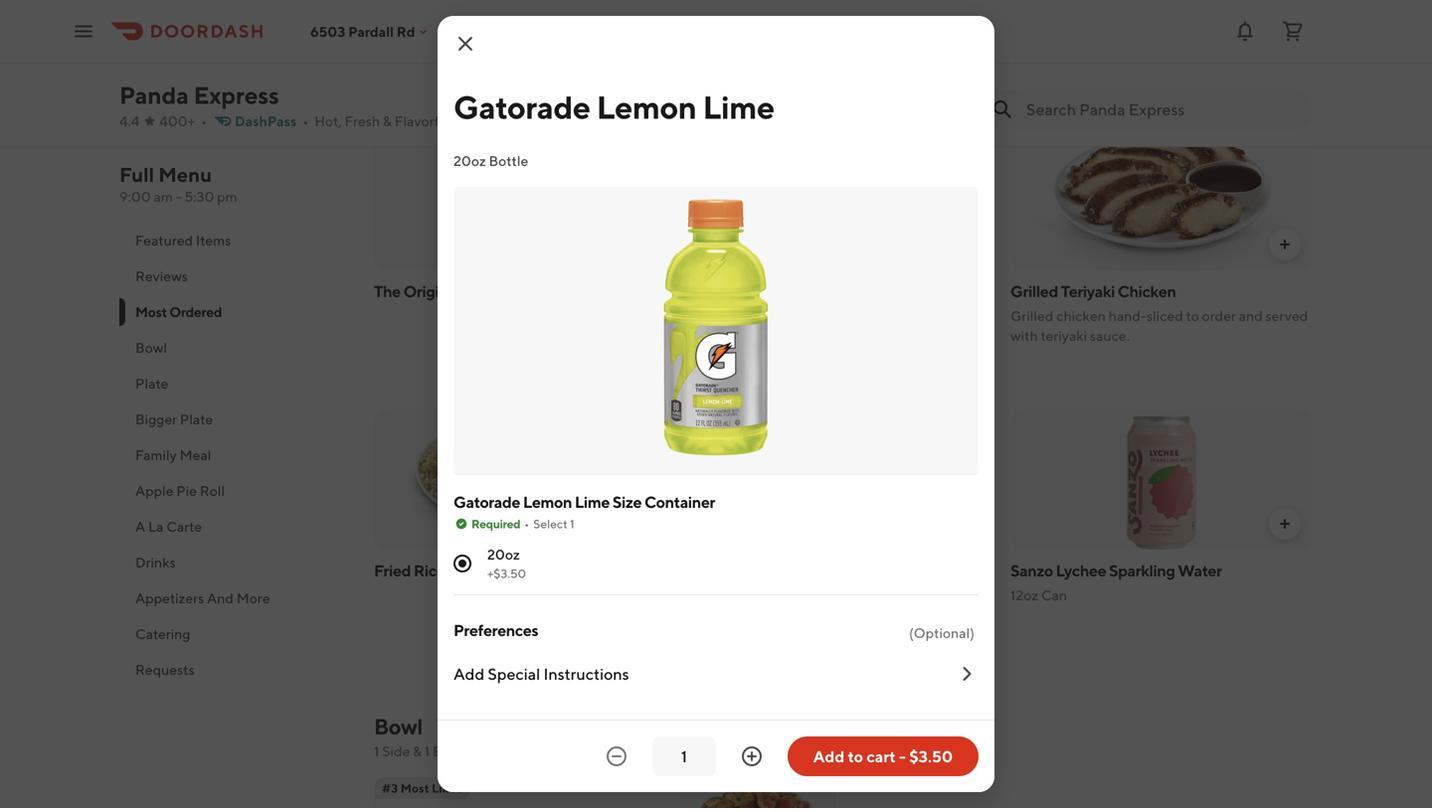 Task type: vqa. For each thing, say whether or not it's contained in the screenshot.
Info
no



Task type: describe. For each thing, give the bounding box(es) containing it.
family
[[135, 447, 177, 463]]

rolls
[[774, 28, 801, 45]]

• left 0.4
[[514, 113, 520, 129]]

add item to cart image for grilled teriyaki chicken
[[1277, 237, 1293, 253]]

carrots,
[[753, 48, 800, 65]]

roll for egg
[[784, 2, 812, 21]]

thin
[[827, 68, 852, 85]]

with inside chicken egg roll chicken egg rolls are prepared with a mixture of cabbage, carrots, green onions and marinated chicken wrapped in a thin wonton wrapper and cooked to a golden brown.
[[887, 28, 915, 45]]

reviews button
[[119, 259, 350, 294]]

12oz
[[1010, 587, 1038, 604]]

0 vertical spatial and
[[887, 48, 911, 65]]

6503
[[310, 23, 345, 40]]

select
[[533, 517, 568, 531]]

wonton
[[855, 68, 903, 85]]

appetizers and more button
[[119, 581, 350, 617]]

gatorade inside gatorade lemon lime 20oz bottle
[[692, 282, 759, 301]]

to inside chicken egg roll chicken egg rolls are prepared with a mixture of cabbage, carrots, green onions and marinated chicken wrapped in a thin wonton wrapper and cooked to a golden brown.
[[742, 88, 755, 104]]

0 vertical spatial most
[[135, 304, 167, 320]]

add special instructions
[[454, 665, 629, 684]]

full menu 9:00 am - 5:30 pm
[[119, 163, 237, 205]]

and inside grilled teriyaki chicken grilled chicken hand-sliced to order and served with teriyaki sauce.
[[1239, 308, 1263, 324]]

bigger
[[135, 411, 177, 428]]

original
[[403, 282, 460, 301]]

ordered
[[169, 304, 222, 320]]

gatorade lemon lime size container group
[[454, 491, 979, 596]]

0.4
[[528, 113, 549, 129]]

items
[[196, 232, 231, 249]]

20oz inside gatorade lemon lime 20oz bottle
[[692, 308, 725, 324]]

notification bell image
[[1233, 19, 1257, 43]]

roll for pie
[[200, 483, 225, 499]]

pie
[[176, 483, 197, 499]]

• left hot,
[[303, 113, 309, 129]]

0 horizontal spatial 1
[[374, 743, 379, 760]]

green
[[803, 48, 840, 65]]

Current quantity is 1 number field
[[664, 746, 704, 768]]

meal
[[180, 447, 211, 463]]

brown.
[[815, 88, 858, 104]]

lime for gatorade lemon lime size container
[[575, 493, 610, 512]]

panda
[[119, 81, 189, 109]]

grilled teriyaki chicken grilled chicken hand-sliced to order and served with teriyaki sauce.
[[1010, 282, 1308, 344]]

add to cart - $3.50 button
[[788, 737, 979, 777]]

wrapper
[[906, 68, 958, 85]]

pm
[[217, 188, 237, 205]]

la
[[148, 519, 164, 535]]

egg
[[748, 28, 772, 45]]

sparkling
[[1109, 561, 1175, 580]]

rangoon
[[480, 2, 544, 21]]

mixture
[[927, 28, 976, 45]]

order
[[1202, 308, 1236, 324]]

wrapped
[[744, 68, 800, 85]]

catering
[[135, 626, 190, 642]]

cooked
[[692, 88, 739, 104]]

gatorade for gatorade lemon lime size container
[[454, 493, 520, 512]]

requests button
[[119, 652, 350, 688]]

the original orange chicken
[[374, 282, 577, 301]]

20oz bottle
[[454, 153, 528, 169]]

chicken egg roll chicken egg rolls are prepared with a mixture of cabbage, carrots, green onions and marinated chicken wrapped in a thin wonton wrapper and cooked to a golden brown.
[[692, 2, 992, 104]]

drinks button
[[119, 545, 350, 581]]

of
[[979, 28, 992, 45]]

chicken inside chicken egg roll chicken egg rolls are prepared with a mixture of cabbage, carrots, green onions and marinated chicken wrapped in a thin wonton wrapper and cooked to a golden brown.
[[692, 68, 742, 85]]

and
[[207, 590, 234, 607]]

served
[[1266, 308, 1308, 324]]

gatorade lemon lime
[[454, 89, 774, 126]]

close gatorade lemon lime image
[[454, 32, 477, 56]]

am
[[154, 188, 173, 205]]

container
[[644, 493, 715, 512]]

orange
[[463, 282, 516, 301]]

hand-
[[1109, 308, 1147, 324]]

preferences
[[454, 621, 538, 640]]

family meal
[[135, 447, 211, 463]]

bigger plate
[[135, 411, 213, 428]]

400+ •
[[159, 113, 207, 129]]

bowl 1 side & 1 entree
[[374, 714, 476, 760]]

reviews
[[135, 268, 188, 284]]

6503 pardall rd
[[310, 23, 415, 40]]

- inside full menu 9:00 am - 5:30 pm
[[176, 188, 182, 205]]

decrease quantity by 1 image
[[605, 745, 629, 769]]

cream
[[374, 2, 421, 21]]

featured items
[[135, 232, 231, 249]]

white steamed rice image
[[692, 409, 995, 550]]

appetizers
[[135, 590, 204, 607]]

• inside gatorade lemon lime size container group
[[524, 517, 529, 531]]

add to cart - $3.50
[[813, 747, 953, 766]]

featured items button
[[119, 223, 350, 259]]

lemon for gatorade lemon lime
[[596, 89, 697, 126]]

featured
[[135, 232, 193, 249]]

panda express
[[119, 81, 279, 109]]

1 inside gatorade lemon lime size container group
[[570, 517, 575, 531]]

• select 1
[[524, 517, 575, 531]]

cream cheese rangoon
[[374, 2, 544, 21]]

lychee
[[1056, 561, 1106, 580]]

bowl button
[[119, 330, 350, 366]]

chicken inside grilled teriyaki chicken grilled chicken hand-sliced to order and served with teriyaki sauce.
[[1118, 282, 1176, 301]]

drinks
[[135, 554, 176, 571]]

lemon inside gatorade lemon lime 20oz bottle
[[762, 282, 811, 301]]

2 horizontal spatial a
[[917, 28, 925, 45]]

1 horizontal spatial a
[[817, 68, 825, 85]]

gatorade lemon lime 20oz bottle
[[692, 282, 848, 324]]

mi
[[552, 113, 568, 129]]

pardall
[[348, 23, 394, 40]]

lime for gatorade lemon lime
[[703, 89, 774, 126]]

fried rice image
[[374, 409, 676, 550]]

cheese
[[424, 2, 477, 21]]

#3 most liked
[[382, 782, 463, 796]]

golden
[[768, 88, 812, 104]]

lime inside gatorade lemon lime 20oz bottle
[[813, 282, 848, 301]]

fried rice
[[374, 561, 445, 580]]

sanzo lychee sparkling water image
[[1010, 409, 1313, 550]]

gatorade for gatorade lemon lime
[[454, 89, 590, 126]]



Task type: locate. For each thing, give the bounding box(es) containing it.
add item to cart image for sanzo lychee sparkling water
[[1277, 516, 1293, 532]]

1 vertical spatial bottle
[[727, 308, 767, 324]]

20oz inside 20oz +$3.50
[[487, 547, 520, 563]]

0 vertical spatial bottle
[[489, 153, 528, 169]]

- right am
[[176, 188, 182, 205]]

20oz for 20oz +$3.50
[[487, 547, 520, 563]]

roll inside button
[[200, 483, 225, 499]]

open menu image
[[72, 19, 95, 43]]

4.4
[[119, 113, 140, 129]]

full
[[119, 163, 154, 186]]

none radio inside gatorade lemon lime size container group
[[454, 555, 471, 573]]

add for add special instructions
[[454, 665, 485, 684]]

a right in
[[817, 68, 825, 85]]

1 vertical spatial 20oz
[[692, 308, 725, 324]]

add item to cart image
[[1277, 237, 1293, 253], [1277, 516, 1293, 532]]

- right cart
[[899, 747, 906, 766]]

liked
[[432, 782, 463, 796]]

0 horizontal spatial and
[[887, 48, 911, 65]]

with inside grilled teriyaki chicken grilled chicken hand-sliced to order and served with teriyaki sauce.
[[1010, 328, 1038, 344]]

1 horizontal spatial &
[[413, 743, 422, 760]]

and up wonton
[[887, 48, 911, 65]]

20oz for 20oz bottle
[[454, 153, 486, 169]]

2 vertical spatial 20oz
[[487, 547, 520, 563]]

roll up rolls
[[784, 2, 812, 21]]

with
[[887, 28, 915, 45], [1010, 328, 1038, 344]]

apple
[[135, 483, 174, 499]]

plate inside plate button
[[135, 375, 168, 392]]

add inside button
[[813, 747, 845, 766]]

1 vertical spatial add
[[813, 747, 845, 766]]

marinated
[[914, 48, 978, 65]]

a left mixture
[[917, 28, 925, 45]]

special
[[488, 665, 540, 684]]

more
[[236, 590, 270, 607]]

grilled
[[1010, 282, 1058, 301], [1010, 308, 1054, 324]]

1 horizontal spatial add
[[813, 747, 845, 766]]

1 vertical spatial -
[[899, 747, 906, 766]]

$3.50
[[909, 747, 953, 766]]

0 vertical spatial -
[[176, 188, 182, 205]]

1 vertical spatial plate
[[180, 411, 213, 428]]

gatorade lemon lime dialog
[[438, 16, 995, 793]]

in
[[803, 68, 815, 85]]

cabbage,
[[692, 48, 750, 65]]

2 horizontal spatial lemon
[[762, 282, 811, 301]]

lime left size
[[575, 493, 610, 512]]

grilled teriyaki chicken image
[[1010, 129, 1313, 271]]

0 vertical spatial lime
[[703, 89, 774, 126]]

0 horizontal spatial to
[[742, 88, 755, 104]]

2 horizontal spatial and
[[1239, 308, 1263, 324]]

0 horizontal spatial chicken
[[692, 68, 742, 85]]

plate up meal
[[180, 411, 213, 428]]

lime down wrapped
[[703, 89, 774, 126]]

• down panda express
[[201, 113, 207, 129]]

0 horizontal spatial a
[[758, 88, 765, 104]]

bowl for bowl
[[135, 340, 167, 356]]

a la carte button
[[119, 509, 350, 545]]

9:00
[[119, 188, 151, 205]]

to inside add to cart - $3.50 button
[[848, 747, 863, 766]]

most ordered
[[135, 304, 222, 320]]

hot,
[[314, 113, 342, 129]]

1 vertical spatial &
[[413, 743, 422, 760]]

roll
[[784, 2, 812, 21], [200, 483, 225, 499]]

bowl for bowl 1 side & 1 entree
[[374, 714, 422, 740]]

to left cart
[[848, 747, 863, 766]]

1 horizontal spatial bottle
[[727, 308, 767, 324]]

roll right pie
[[200, 483, 225, 499]]

bowl inside button
[[135, 340, 167, 356]]

bowl down most ordered
[[135, 340, 167, 356]]

to inside grilled teriyaki chicken grilled chicken hand-sliced to order and served with teriyaki sauce.
[[1186, 308, 1199, 324]]

1 vertical spatial and
[[961, 68, 985, 85]]

teriyaki
[[1061, 282, 1115, 301]]

1 vertical spatial roll
[[200, 483, 225, 499]]

plate
[[135, 375, 168, 392], [180, 411, 213, 428]]

plate inside bigger plate button
[[180, 411, 213, 428]]

1 horizontal spatial and
[[961, 68, 985, 85]]

1 vertical spatial add item to cart image
[[1277, 516, 1293, 532]]

dashpass •
[[235, 113, 309, 129]]

2 vertical spatial gatorade
[[454, 493, 520, 512]]

2 horizontal spatial 1
[[570, 517, 575, 531]]

0 vertical spatial add item to cart image
[[1277, 237, 1293, 253]]

2 vertical spatial a
[[758, 88, 765, 104]]

#3
[[382, 782, 398, 796]]

- inside button
[[899, 747, 906, 766]]

0 horizontal spatial roll
[[200, 483, 225, 499]]

and down marinated
[[961, 68, 985, 85]]

lemon inside gatorade lemon lime size container group
[[523, 493, 572, 512]]

1 horizontal spatial with
[[1010, 328, 1038, 344]]

2 vertical spatial lime
[[575, 493, 610, 512]]

0 vertical spatial with
[[887, 28, 915, 45]]

plate button
[[119, 366, 350, 402]]

0 horizontal spatial lime
[[575, 493, 610, 512]]

0 horizontal spatial 20oz
[[454, 153, 486, 169]]

sauce.
[[1090, 328, 1130, 344]]

0 horizontal spatial most
[[135, 304, 167, 320]]

cart
[[867, 747, 896, 766]]

add for add to cart - $3.50
[[813, 747, 845, 766]]

1 left the entree on the left bottom
[[425, 743, 430, 760]]

• left select
[[524, 517, 529, 531]]

flavorful
[[395, 113, 451, 129]]

1 horizontal spatial 1
[[425, 743, 430, 760]]

1 vertical spatial gatorade
[[692, 282, 759, 301]]

1 horizontal spatial bowl
[[374, 714, 422, 740]]

5:30
[[184, 188, 214, 205]]

chicken up cooked
[[692, 68, 742, 85]]

0 vertical spatial roll
[[784, 2, 812, 21]]

bowl inside bowl 1 side & 1 entree
[[374, 714, 422, 740]]

1 add item to cart image from the top
[[1277, 237, 1293, 253]]

increase quantity by 1 image
[[740, 745, 764, 769]]

1 horizontal spatial roll
[[784, 2, 812, 21]]

1 grilled from the top
[[1010, 282, 1058, 301]]

to left order
[[1186, 308, 1199, 324]]

bottle inside gatorade lemon lime 20oz bottle
[[727, 308, 767, 324]]

1 horizontal spatial chicken
[[1056, 308, 1106, 324]]

1
[[570, 517, 575, 531], [374, 743, 379, 760], [425, 743, 430, 760]]

None radio
[[454, 555, 471, 573]]

1 vertical spatial most
[[401, 782, 429, 796]]

1 horizontal spatial most
[[401, 782, 429, 796]]

add left cart
[[813, 747, 845, 766]]

onions
[[842, 48, 884, 65]]

are
[[804, 28, 824, 45]]

lime down the gatorade lemon lime image at the top of the page
[[813, 282, 848, 301]]

bottle
[[489, 153, 528, 169], [727, 308, 767, 324]]

0 horizontal spatial plate
[[135, 375, 168, 392]]

sanzo lychee sparkling water 12oz can
[[1010, 561, 1222, 604]]

20oz +$3.50
[[487, 547, 526, 581]]

0 vertical spatial 20oz
[[454, 153, 486, 169]]

0 horizontal spatial with
[[887, 28, 915, 45]]

6503 pardall rd button
[[310, 23, 431, 40]]

bottle inside "gatorade lemon lime" dialog
[[489, 153, 528, 169]]

1 vertical spatial to
[[1186, 308, 1199, 324]]

rice
[[414, 561, 445, 580]]

lime inside group
[[575, 493, 610, 512]]

apple pie roll button
[[119, 473, 350, 509]]

1 horizontal spatial 20oz
[[487, 547, 520, 563]]

catering button
[[119, 617, 350, 652]]

0 horizontal spatial bottle
[[489, 153, 528, 169]]

1 vertical spatial lemon
[[762, 282, 811, 301]]

dashpass
[[235, 113, 297, 129]]

1 horizontal spatial -
[[899, 747, 906, 766]]

2 add item to cart image from the top
[[1277, 516, 1293, 532]]

(optional)
[[909, 625, 975, 641]]

teriyaki
[[1041, 328, 1087, 344]]

roll inside chicken egg roll chicken egg rolls are prepared with a mixture of cabbage, carrots, green onions and marinated chicken wrapped in a thin wonton wrapper and cooked to a golden brown.
[[784, 2, 812, 21]]

1 horizontal spatial lemon
[[596, 89, 697, 126]]

1 vertical spatial with
[[1010, 328, 1038, 344]]

apple pie roll
[[135, 483, 225, 499]]

0 vertical spatial &
[[383, 113, 392, 129]]

0 horizontal spatial bowl
[[135, 340, 167, 356]]

chicken inside grilled teriyaki chicken grilled chicken hand-sliced to order and served with teriyaki sauce.
[[1056, 308, 1106, 324]]

& right fresh
[[383, 113, 392, 129]]

water
[[1178, 561, 1222, 580]]

Item Search search field
[[1026, 98, 1297, 120]]

entree
[[433, 743, 476, 760]]

& right the side
[[413, 743, 422, 760]]

lemon for gatorade lemon lime size container
[[523, 493, 572, 512]]

1 vertical spatial chicken
[[1056, 308, 1106, 324]]

0 vertical spatial add
[[454, 665, 485, 684]]

•
[[201, 113, 207, 129], [303, 113, 309, 129], [514, 113, 520, 129], [524, 517, 529, 531]]

gatorade lemon lime size container
[[454, 493, 715, 512]]

a
[[917, 28, 925, 45], [817, 68, 825, 85], [758, 88, 765, 104]]

a down wrapped
[[758, 88, 765, 104]]

gatorade inside group
[[454, 493, 520, 512]]

0 horizontal spatial add
[[454, 665, 485, 684]]

0 vertical spatial to
[[742, 88, 755, 104]]

add inside button
[[454, 665, 485, 684]]

rd
[[397, 23, 415, 40]]

1 vertical spatial bowl
[[374, 714, 422, 740]]

0 vertical spatial a
[[917, 28, 925, 45]]

0 horizontal spatial -
[[176, 188, 182, 205]]

menu
[[158, 163, 212, 186]]

1 vertical spatial lime
[[813, 282, 848, 301]]

0 vertical spatial plate
[[135, 375, 168, 392]]

0 vertical spatial grilled
[[1010, 282, 1058, 301]]

most right #3
[[401, 782, 429, 796]]

the original orange chicken image
[[374, 129, 676, 271]]

0 items, open order cart image
[[1281, 19, 1305, 43]]

1 horizontal spatial lime
[[703, 89, 774, 126]]

chicken down teriyaki at the top right
[[1056, 308, 1106, 324]]

2 grilled from the top
[[1010, 308, 1054, 324]]

most down reviews
[[135, 304, 167, 320]]

most
[[135, 304, 167, 320], [401, 782, 429, 796]]

requests
[[135, 662, 195, 678]]

1 vertical spatial a
[[817, 68, 825, 85]]

required
[[471, 517, 520, 531]]

0 horizontal spatial lemon
[[523, 493, 572, 512]]

bowl
[[135, 340, 167, 356], [374, 714, 422, 740]]

1 left the side
[[374, 743, 379, 760]]

to down wrapped
[[742, 88, 755, 104]]

2 vertical spatial and
[[1239, 308, 1263, 324]]

can
[[1041, 587, 1067, 604]]

& inside bowl 1 side & 1 entree
[[413, 743, 422, 760]]

and right order
[[1239, 308, 1263, 324]]

add special instructions button
[[454, 647, 979, 701]]

0 vertical spatial gatorade
[[454, 89, 590, 126]]

1 vertical spatial grilled
[[1010, 308, 1054, 324]]

0 vertical spatial chicken
[[692, 68, 742, 85]]

sliced
[[1147, 308, 1183, 324]]

fried
[[374, 561, 411, 580]]

2 vertical spatial lemon
[[523, 493, 572, 512]]

carte
[[166, 519, 202, 535]]

prepared
[[826, 28, 884, 45]]

1 right select
[[570, 517, 575, 531]]

1 horizontal spatial plate
[[180, 411, 213, 428]]

fresh
[[345, 113, 380, 129]]

chicken
[[692, 68, 742, 85], [1056, 308, 1106, 324]]

0 vertical spatial lemon
[[596, 89, 697, 126]]

gatorade lemon lime image
[[692, 129, 995, 271]]

2 horizontal spatial lime
[[813, 282, 848, 301]]

with up wonton
[[887, 28, 915, 45]]

side
[[382, 743, 410, 760]]

2 vertical spatial to
[[848, 747, 863, 766]]

0 vertical spatial bowl
[[135, 340, 167, 356]]

2 horizontal spatial 20oz
[[692, 308, 725, 324]]

gatorade
[[454, 89, 590, 126], [692, 282, 759, 301], [454, 493, 520, 512]]

with left teriyaki
[[1010, 328, 1038, 344]]

hot, fresh & flavorful chinese • 0.4 mi
[[314, 113, 568, 129]]

add left 'special' on the bottom of page
[[454, 665, 485, 684]]

1 horizontal spatial to
[[848, 747, 863, 766]]

bowl up the side
[[374, 714, 422, 740]]

plate up bigger
[[135, 375, 168, 392]]

2 horizontal spatial to
[[1186, 308, 1199, 324]]

0 horizontal spatial &
[[383, 113, 392, 129]]

bowl image
[[680, 778, 835, 809]]



